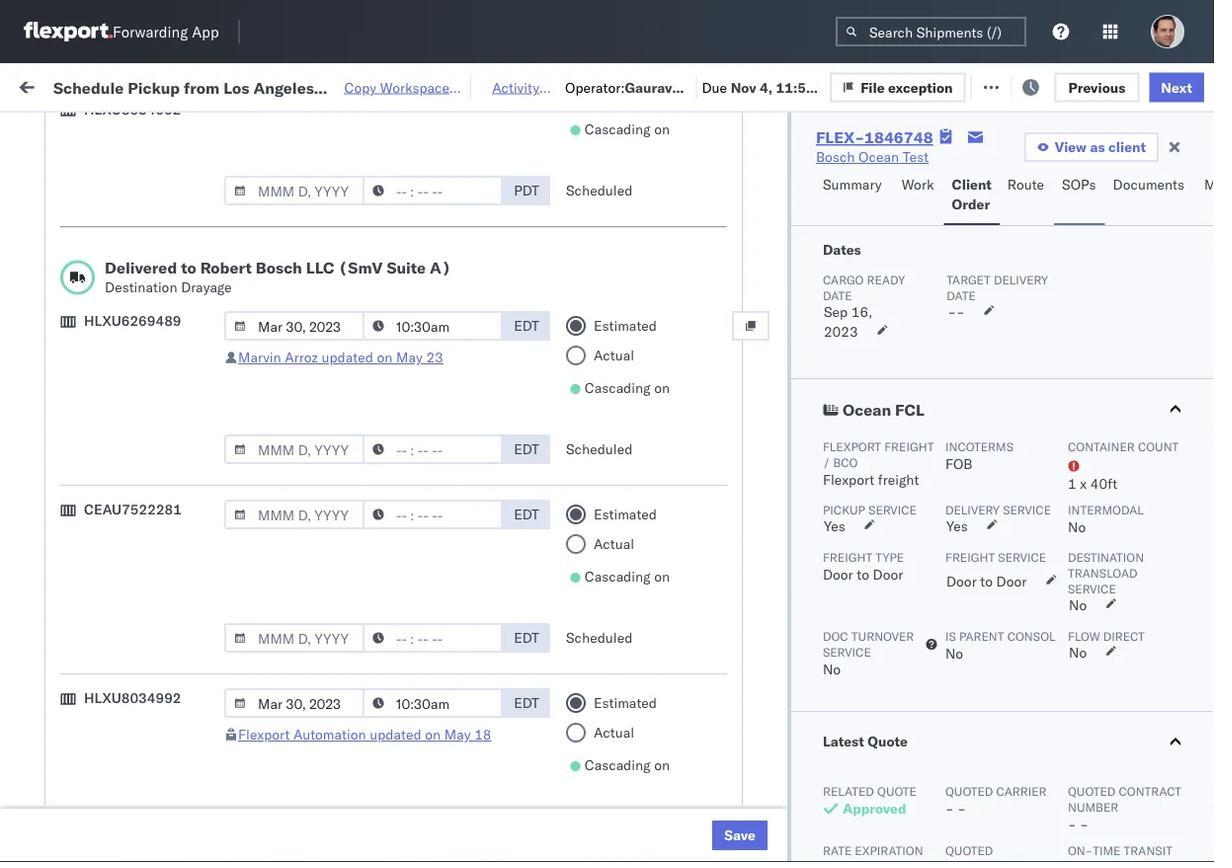 Task type: describe. For each thing, give the bounding box(es) containing it.
pm for flex-1846748 schedule pickup from los angeles, ca link
[[360, 372, 382, 389]]

expiration
[[855, 844, 924, 858]]

schedule pickup from los angeles, ca link for flex-1893174
[[45, 621, 281, 661]]

pm for fourth schedule delivery appointment link from the bottom
[[360, 242, 382, 259]]

bosch inside delivered to robert bosch llc (smv suite a) destination drayage
[[256, 258, 302, 278]]

schedule pickup from rotterdam, netherlands
[[45, 709, 257, 746]]

3 1889466 from the top
[[1134, 546, 1194, 563]]

door down service
[[997, 573, 1027, 591]]

2 mmm d, yyyy text field from the top
[[224, 689, 365, 719]]

delivery
[[994, 272, 1049, 287]]

3 upload customs clearance documents from the top
[[45, 796, 216, 833]]

7 resize handle column header from the left
[[1179, 153, 1203, 863]]

direct
[[1104, 629, 1145, 644]]

3 account from the top
[[963, 807, 1016, 824]]

1893174
[[1134, 633, 1194, 650]]

3 resize handle column header from the left
[[571, 153, 595, 863]]

quote
[[868, 733, 908, 751]]

ca for schedule pickup from los angeles, ca button for flex-1893174
[[45, 642, 64, 659]]

3 cascading from the top
[[585, 569, 651, 586]]

import
[[166, 77, 211, 94]]

flexport demo consignee for 12:00 am pdt, aug 19, 2022
[[733, 198, 895, 215]]

count inside quoted container count
[[1016, 859, 1057, 863]]

actual for marvin arroz updated on may 23
[[594, 347, 635, 365]]

filtered
[[20, 121, 68, 138]]

pickup for flex-1889466's schedule pickup from los angeles, ca button
[[108, 448, 150, 466]]

3 lagerfeld from the top
[[1060, 807, 1119, 824]]

2023 for schedule delivery appointment
[[461, 677, 495, 694]]

transload
[[1068, 566, 1138, 581]]

flexport. image
[[24, 22, 113, 42]]

6 resize handle column header from the left
[[1026, 153, 1050, 863]]

2022 for fifth schedule pickup from los angeles, ca button from the bottom of the page
[[465, 285, 500, 302]]

at
[[392, 77, 404, 94]]

pdt, for fifth schedule pickup from los angeles, ca button from the bottom of the page
[[385, 285, 417, 302]]

container count
[[1068, 439, 1180, 454]]

quoted contract number - -
[[1068, 784, 1182, 834]]

flexport left doc
[[733, 633, 785, 650]]

incoterms fob
[[946, 439, 1014, 473]]

workitem button
[[12, 157, 287, 177]]

upload customs clearance documents for 11:00
[[45, 405, 216, 442]]

actual for flexport automation updated on may 18
[[594, 725, 635, 742]]

schedule for 1st schedule pickup from los angeles, ca button from the bottom
[[45, 753, 104, 770]]

freight service
[[946, 550, 1047, 565]]

11:00
[[318, 416, 357, 433]]

a)
[[430, 258, 451, 278]]

1 cascading from the top
[[585, 121, 651, 138]]

service inside destination transload service
[[1068, 582, 1117, 597]]

1
[[1068, 475, 1077, 493]]

doc
[[823, 629, 849, 644]]

robert
[[200, 258, 252, 278]]

customs for 11:00 pm pst, nov 8, 2022
[[94, 405, 150, 422]]

8 resize handle column header from the left
[[1184, 153, 1208, 863]]

1 horizontal spatial 1846748
[[1134, 372, 1194, 389]]

container
[[1068, 439, 1135, 454]]

11:59 pm pdt, nov 4, 2022 for first schedule delivery appointment button from the top
[[318, 242, 500, 259]]

nov left 8,
[[419, 416, 445, 433]]

11:59 pm pdt, nov 4, 2022 for third schedule delivery appointment button from the bottom of the page
[[318, 329, 500, 346]]

flex-1893174
[[1091, 633, 1194, 650]]

2 2130387 from the top
[[1134, 807, 1194, 824]]

integration test account - karl lagerfeld for schedule pickup from rotterdam, netherlands
[[862, 720, 1119, 737]]

18
[[475, 727, 492, 744]]

schedule pickup from los angeles, ca link for flex-1846748
[[45, 360, 281, 400]]

door to door
[[947, 573, 1027, 591]]

upload customs clearance documents link for 11:00 pm pst, nov 8, 2022
[[45, 404, 281, 443]]

no inside intermodal no
[[1068, 519, 1086, 536]]

8,
[[448, 416, 461, 433]]

2 flex-2130387 from the top
[[1091, 807, 1194, 824]]

1 flex-1889466 from the top
[[1091, 459, 1194, 476]]

delivery for first schedule delivery appointment button from the top
[[108, 241, 158, 258]]

service inside doc turnover service
[[823, 645, 872, 660]]

8:30 pm pst, jan 23, 2023 for schedule delivery appointment
[[318, 677, 495, 694]]

quoted carrier - -
[[946, 784, 1047, 818]]

message (3)
[[265, 77, 346, 94]]

schedule for schedule pickup from los angeles, ca button for flex-1893174
[[45, 622, 104, 640]]

schedule pickup from rotterdam, netherlands button
[[45, 708, 281, 750]]

quoted for -
[[946, 784, 994, 799]]

nov for third schedule delivery appointment button from the bottom of the page
[[420, 329, 446, 346]]

confirm delivery
[[45, 589, 150, 606]]

angeles, for flex-1846748 schedule pickup from los angeles, ca link
[[212, 361, 266, 379]]

3 schedule delivery appointment link from the top
[[45, 501, 243, 520]]

schedule pickup from los angeles, ca button for flex-1893174
[[45, 621, 281, 663]]

confirm delivery link
[[45, 588, 150, 607]]

4, for third schedule delivery appointment button from the bottom of the page
[[449, 329, 462, 346]]

-- : -- -- text field for first mmm d, yyyy text field from the bottom of the page
[[363, 624, 503, 654]]

pm for 11:00 pm pst, nov 8, 2022 upload customs clearance documents link
[[360, 416, 382, 433]]

intermodal
[[1068, 503, 1144, 517]]

route
[[1008, 176, 1045, 193]]

x
[[1081, 475, 1087, 493]]

marvin
[[238, 349, 281, 367]]

view
[[1055, 138, 1087, 156]]

confirm for confirm pickup from los angeles, ca
[[45, 535, 96, 553]]

1 schedule delivery appointment button from the top
[[45, 240, 243, 261]]

jawla
[[625, 98, 662, 115]]

1 horizontal spatial flex-1846748
[[1091, 372, 1194, 389]]

pst, for flex-1889466's schedule pickup from los angeles, ca button
[[385, 459, 416, 476]]

flexport automation updated on may 18
[[238, 727, 492, 744]]

target
[[947, 272, 991, 287]]

pst, for first schedule delivery appointment button from the bottom of the page
[[377, 677, 407, 694]]

0 vertical spatial count
[[1139, 439, 1180, 454]]

11:59 pm pst, dec 13, 2022 for schedule delivery appointment
[[318, 503, 507, 520]]

Search Shipments (/) text field
[[836, 17, 1027, 46]]

1 schedule pickup from los angeles, ca link from the top
[[45, 273, 281, 313]]

-- : -- -- text field for 1st mmm d, yyyy text box from the bottom of the page
[[363, 689, 503, 719]]

pm for 3rd schedule delivery appointment link from the top
[[360, 503, 382, 520]]

related quote
[[823, 784, 917, 799]]

no up flow
[[1069, 597, 1087, 614]]

5 resize handle column header from the left
[[828, 153, 852, 863]]

upload for 11:00
[[45, 405, 90, 422]]

flow direct
[[1068, 629, 1145, 644]]

2 flex-1889466 from the top
[[1091, 503, 1194, 520]]

4 cascading from the top
[[585, 758, 651, 775]]

freight type door to door
[[823, 550, 905, 584]]

from for flex-1893174's schedule pickup from los angeles, ca link
[[154, 622, 183, 640]]

angeles, for first schedule pickup from los angeles, ca link from the top of the page
[[212, 274, 266, 292]]

delivery for confirm delivery button
[[100, 589, 150, 606]]

3 karl from the top
[[1031, 807, 1057, 824]]

2 schedule delivery appointment button from the top
[[45, 327, 243, 348]]

number
[[1068, 800, 1119, 815]]

netherlands
[[45, 729, 123, 746]]

marvin arroz updated on may 23
[[238, 349, 444, 367]]

view as client button
[[1025, 132, 1159, 162]]

1662119
[[1134, 764, 1194, 781]]

4 mmm d, yyyy text field from the top
[[224, 624, 365, 654]]

8:30 pm pst, jan 23, 2023 for schedule pickup from rotterdam, netherlands
[[318, 720, 495, 737]]

11:59 inside 'due nov 4, 11:59 pm'
[[776, 78, 815, 96]]

service up type
[[869, 503, 917, 517]]

no inside "is parent consol no"
[[946, 645, 964, 663]]

from for first schedule pickup from los angeles, ca link from the top of the page
[[154, 274, 183, 292]]

incoterms
[[946, 439, 1014, 454]]

angeles, for flex-1893174's schedule pickup from los angeles, ca link
[[212, 622, 266, 640]]

pm for flex-1893174's schedule pickup from los angeles, ca link
[[360, 633, 382, 650]]

los for schedule pickup from los angeles, ca button for flex-1893174
[[186, 622, 208, 640]]

los for schedule pickup from los angeles, ca button related to flex-1846748
[[186, 361, 208, 379]]

aug
[[421, 198, 447, 215]]

nov for fifth schedule pickup from los angeles, ca button from the bottom of the page
[[420, 285, 446, 302]]

2 hlxu8034992 from the top
[[84, 690, 181, 708]]

summary button
[[815, 167, 894, 225]]

gaurav
[[625, 78, 673, 96]]

3 clearance from the top
[[153, 796, 216, 813]]

2 schedule delivery appointment link from the top
[[45, 327, 243, 346]]

app
[[192, 22, 219, 41]]

documents button
[[1106, 167, 1197, 225]]

workitem
[[22, 162, 73, 176]]

flexport up bco
[[823, 439, 882, 454]]

1 schedule pickup from los angeles, ca from the top
[[45, 274, 266, 311]]

is
[[946, 629, 957, 644]]

save button
[[713, 821, 768, 851]]

2 mmm d, yyyy text field from the top
[[224, 312, 365, 341]]

4 1889466 from the top
[[1134, 590, 1194, 607]]

2022 for 2nd schedule delivery appointment button from the bottom
[[473, 503, 507, 520]]

4 cascading on from the top
[[585, 758, 670, 775]]

karl for schedule pickup from rotterdam, netherlands
[[1031, 720, 1057, 737]]

appointment for fourth schedule delivery appointment link from the bottom
[[162, 241, 243, 258]]

delivery down fob
[[946, 503, 1000, 517]]

rate
[[823, 844, 852, 858]]

0 vertical spatial time
[[1093, 844, 1121, 858]]

am
[[360, 198, 383, 215]]

5 schedule pickup from los angeles, ca from the top
[[45, 753, 266, 790]]

by:
[[71, 121, 91, 138]]

work button
[[894, 167, 945, 225]]

snooze
[[536, 162, 575, 176]]

transit
[[1124, 844, 1173, 858]]

view as client
[[1055, 138, 1147, 156]]

angeles, for flex-1889466's schedule pickup from los angeles, ca link
[[212, 448, 266, 466]]

door down the freight service
[[947, 573, 977, 591]]

4, inside 'due nov 4, 11:59 pm'
[[760, 78, 773, 96]]

2023 inside sep 16, 2023
[[824, 323, 859, 341]]

customs for 12:00 am pdt, aug 19, 2022
[[94, 187, 150, 205]]

flex id
[[1060, 162, 1097, 176]]

2022 for first schedule delivery appointment button from the top
[[465, 242, 500, 259]]

ca for confirm pickup from los angeles, ca button
[[45, 555, 64, 572]]

778
[[363, 77, 389, 94]]

batch action button
[[1074, 71, 1203, 100]]

3 integration test account - karl lagerfeld from the top
[[862, 807, 1119, 824]]

deadline button
[[308, 157, 506, 177]]

3 cascading on from the top
[[585, 569, 670, 586]]

3 flex-1889466 from the top
[[1091, 546, 1194, 563]]

quoted for number
[[1068, 784, 1116, 799]]

id
[[1085, 162, 1097, 176]]

schedule for first schedule delivery appointment button from the top
[[45, 241, 104, 258]]

scheduled for hlxu6269489
[[566, 441, 633, 459]]

1 mmm d, yyyy text field from the top
[[224, 435, 365, 465]]

filtered by:
[[20, 121, 91, 138]]

23, for schedule pickup from rotterdam, netherlands
[[436, 720, 457, 737]]

flex
[[1060, 162, 1082, 176]]

consignee inside button
[[862, 162, 919, 176]]

target delivery date
[[947, 272, 1049, 303]]

cargo ready date
[[823, 272, 906, 303]]

3 integration from the top
[[862, 807, 930, 824]]

1 mmm d, yyyy text field from the top
[[224, 176, 365, 206]]

schedule pickup from los angeles, ca button for flex-1889466
[[45, 447, 281, 489]]

destination transload service
[[1068, 550, 1145, 597]]

pickup for fifth schedule pickup from los angeles, ca button from the bottom of the page
[[108, 274, 150, 292]]

flexport down bco
[[823, 471, 875, 489]]

pickup down bco
[[823, 503, 866, 517]]

previous
[[1069, 78, 1126, 96]]

1 vertical spatial time
[[1068, 859, 1096, 863]]

fob
[[946, 456, 973, 473]]

schedule for schedule pickup from rotterdam, netherlands "button"
[[45, 709, 104, 726]]

quoted container count
[[946, 844, 1057, 863]]

vandelay for vandelay west
[[862, 764, 919, 781]]

track
[[503, 77, 535, 94]]

schedule pickup from rotterdam, netherlands link
[[45, 708, 281, 748]]

quoted for count
[[946, 844, 994, 858]]

forwarding app
[[113, 22, 219, 41]]

8:30 pm pst, jan 28, 2023
[[318, 807, 495, 824]]

2 cascading from the top
[[585, 380, 651, 397]]

/
[[823, 455, 831, 470]]

dec for schedule pickup from los angeles, ca
[[419, 459, 445, 476]]

11:59 pm pdt, nov 4, 2022 for schedule pickup from los angeles, ca button related to flex-1846748
[[318, 372, 500, 389]]

1 2130387 from the top
[[1134, 720, 1194, 737]]

service up service
[[1003, 503, 1052, 517]]

actions
[[1155, 162, 1196, 176]]

pm for schedule pickup from rotterdam, netherlands link
[[352, 720, 373, 737]]

may for 18
[[445, 727, 471, 744]]

11:59 pm pst, dec 13, 2022 for schedule pickup from los angeles, ca
[[318, 459, 507, 476]]

pst, for schedule pickup from los angeles, ca button for flex-1893174
[[385, 633, 416, 650]]

pdt, right "am"
[[386, 198, 418, 215]]

flex-1662119
[[1091, 764, 1194, 781]]

angeles, for first schedule pickup from los angeles, ca link from the bottom of the page
[[212, 753, 266, 770]]

flexport down client name
[[733, 198, 785, 215]]

door up doc
[[823, 566, 854, 584]]

pickup service
[[823, 503, 917, 517]]

2 -- : -- -- text field from the top
[[363, 501, 503, 530]]

to for door
[[981, 573, 993, 591]]

1 cascading on from the top
[[585, 121, 670, 138]]

from for flex-1846748 schedule pickup from los angeles, ca link
[[154, 361, 183, 379]]

file exception up flex-1846748 link
[[861, 78, 953, 96]]

name
[[768, 162, 800, 176]]

schedule delivery appointment for 4th schedule delivery appointment link from the top of the page
[[45, 676, 243, 693]]

scheduled for hlxu8034992
[[566, 182, 633, 200]]

5 schedule pickup from los angeles, ca button from the top
[[45, 752, 281, 793]]

client name button
[[724, 157, 832, 177]]

upload customs clearance documents link for 12:00 am pdt, aug 19, 2022
[[45, 186, 281, 226]]

updated for arroz
[[322, 349, 374, 367]]



Task type: vqa. For each thing, say whether or not it's contained in the screenshot.


Task type: locate. For each thing, give the bounding box(es) containing it.
documents down netherlands
[[45, 816, 117, 833]]

8:30 for schedule pickup from rotterdam, netherlands
[[318, 720, 348, 737]]

client left name
[[733, 162, 765, 176]]

intermodal no
[[1068, 503, 1144, 536]]

pickup inside schedule pickup from rotterdam, netherlands
[[108, 709, 150, 726]]

0 vertical spatial 11:59 pm pst, dec 13, 2022
[[318, 459, 507, 476]]

--
[[948, 303, 965, 321]]

2 8:30 from the top
[[318, 720, 348, 737]]

integration up vandelay west
[[862, 720, 930, 737]]

1 vertical spatial account
[[963, 720, 1016, 737]]

2 demo from the top
[[789, 633, 825, 650]]

demo for 2023
[[789, 633, 825, 650]]

schedule delivery appointment for fourth schedule delivery appointment link from the bottom
[[45, 241, 243, 258]]

0 vertical spatial updated
[[322, 349, 374, 367]]

1 dec from the top
[[419, 459, 445, 476]]

1 upload from the top
[[45, 187, 90, 205]]

bosch ocean test link
[[816, 147, 929, 167]]

0 vertical spatial account
[[963, 677, 1016, 694]]

1 vertical spatial 23,
[[436, 720, 457, 737]]

yes for pickup
[[824, 518, 846, 535]]

documents down workitem
[[45, 207, 117, 224]]

MMM D, YYYY text field
[[224, 176, 365, 206], [224, 312, 365, 341], [224, 501, 365, 530], [224, 624, 365, 654]]

2 integration from the top
[[862, 720, 930, 737]]

1 8:30 from the top
[[318, 677, 348, 694]]

10 schedule from the top
[[45, 753, 104, 770]]

1 vertical spatial freight
[[879, 471, 920, 489]]

4 11:59 pm pdt, nov 4, 2022 from the top
[[318, 372, 500, 389]]

flex-1889466 up 'transload'
[[1091, 546, 1194, 563]]

pst,
[[385, 416, 416, 433], [385, 459, 416, 476], [385, 503, 416, 520], [385, 633, 416, 650], [377, 677, 407, 694], [377, 720, 407, 737], [377, 807, 407, 824]]

8 schedule from the top
[[45, 676, 104, 693]]

west
[[923, 764, 954, 781]]

pm inside 'due nov 4, 11:59 pm'
[[731, 98, 753, 115]]

MMM D, YYYY text field
[[224, 435, 365, 465], [224, 689, 365, 719]]

4 schedule pickup from los angeles, ca from the top
[[45, 622, 266, 659]]

1 x 40ft
[[1068, 475, 1118, 493]]

integration for schedule delivery appointment
[[862, 677, 930, 694]]

delivered to robert bosch llc (smv suite a) destination drayage
[[105, 258, 451, 297]]

to inside delivered to robert bosch llc (smv suite a) destination drayage
[[181, 258, 196, 278]]

0 vertical spatial clearance
[[153, 187, 216, 205]]

schedule pickup from los angeles, ca for flex-1846748
[[45, 361, 266, 398]]

lagerfeld up flex-1662119
[[1060, 720, 1119, 737]]

upload customs clearance documents link down schedule pickup from rotterdam, netherlands "button"
[[45, 795, 281, 835]]

due
[[702, 78, 727, 96]]

11:59
[[776, 78, 815, 96], [318, 242, 357, 259], [318, 285, 357, 302], [318, 329, 357, 346], [318, 372, 357, 389], [318, 459, 357, 476], [318, 503, 357, 520], [318, 633, 357, 650]]

flex-1846748 up container count
[[1091, 372, 1194, 389]]

2 vertical spatial integration
[[862, 807, 930, 824]]

flexport automation updated on may 18 button
[[238, 727, 492, 744]]

scheduled for ceau7522281
[[566, 630, 633, 647]]

1 vertical spatial demo
[[789, 633, 825, 650]]

2 appointment from the top
[[162, 328, 243, 345]]

to
[[181, 258, 196, 278], [857, 566, 870, 584], [981, 573, 993, 591]]

door down type
[[873, 566, 904, 584]]

2 vertical spatial upload
[[45, 796, 90, 813]]

3 mmm d, yyyy text field from the top
[[224, 501, 365, 530]]

2 vertical spatial clearance
[[153, 796, 216, 813]]

karl down consol
[[1031, 677, 1057, 694]]

hlxu8034992
[[84, 101, 181, 119], [84, 690, 181, 708]]

operator: gaurav jawla
[[565, 78, 673, 115]]

3 upload customs clearance documents link from the top
[[45, 795, 281, 835]]

destination up 'transload'
[[1068, 550, 1145, 565]]

schedule delivery appointment for 2nd schedule delivery appointment link from the top
[[45, 328, 243, 345]]

1 vertical spatial integration test account - karl lagerfeld
[[862, 720, 1119, 737]]

pm for first schedule pickup from los angeles, ca link from the top of the page
[[360, 285, 382, 302]]

schedule pickup from los angeles, ca up hlxu6269489
[[45, 274, 266, 311]]

appointment up rotterdam,
[[162, 676, 243, 693]]

1 customs from the top
[[94, 187, 150, 205]]

1 scheduled from the top
[[566, 182, 633, 200]]

0 vertical spatial estimated
[[594, 318, 657, 335]]

1 vertical spatial karl
[[1031, 720, 1057, 737]]

6 ca from the top
[[45, 772, 64, 790]]

1846748 up container count
[[1134, 372, 1194, 389]]

2 estimated from the top
[[594, 507, 657, 524]]

freight for freight service
[[946, 550, 996, 565]]

2 upload customs clearance documents link from the top
[[45, 404, 281, 443]]

2023
[[824, 323, 859, 341], [469, 633, 504, 650], [461, 677, 495, 694], [461, 720, 495, 737], [461, 807, 495, 824]]

1 -- : -- -- text field from the top
[[363, 435, 503, 465]]

ocean fcl inside button
[[843, 400, 925, 420]]

marvin arroz updated on may 23 button
[[238, 349, 444, 367]]

sep 16, 2023
[[824, 303, 873, 341]]

1 horizontal spatial destination
[[1068, 550, 1145, 565]]

los for flex-1889466's schedule pickup from los angeles, ca button
[[186, 448, 208, 466]]

2 horizontal spatial to
[[981, 573, 993, 591]]

appointment down drayage
[[162, 328, 243, 345]]

13, for schedule delivery appointment
[[448, 503, 470, 520]]

0 vertical spatial 23,
[[436, 677, 457, 694]]

4 -- : -- -- text field from the top
[[363, 689, 503, 719]]

integration for schedule pickup from rotterdam, netherlands
[[862, 720, 930, 737]]

destination down delivered
[[105, 279, 177, 297]]

integration down quote
[[862, 807, 930, 824]]

1 vertical spatial -- : -- -- text field
[[363, 501, 503, 530]]

2 vertical spatial upload customs clearance documents
[[45, 796, 216, 833]]

import work
[[166, 77, 249, 94]]

from down confirm pickup from los angeles, ca button
[[154, 622, 183, 640]]

from for schedule pickup from rotterdam, netherlands link
[[154, 709, 183, 726]]

dec for schedule delivery appointment
[[419, 503, 445, 520]]

1 vertical spatial flex-2130387
[[1091, 807, 1194, 824]]

2 yes from the left
[[947, 518, 968, 535]]

0 horizontal spatial count
[[1016, 859, 1057, 863]]

0 vertical spatial 8:30
[[318, 677, 348, 694]]

operator:
[[565, 78, 625, 96]]

9 schedule from the top
[[45, 709, 104, 726]]

1 estimated from the top
[[594, 318, 657, 335]]

nov down aug
[[420, 242, 446, 259]]

schedule delivery appointment up schedule pickup from rotterdam, netherlands
[[45, 676, 243, 693]]

pickup inside confirm pickup from los angeles, ca
[[100, 535, 142, 553]]

edt for 1st -- : -- -- text box from the top of the page
[[514, 441, 540, 459]]

edt for -- : -- -- text field related to third mmm d, yyyy text field from the bottom of the page
[[514, 318, 540, 335]]

3 customs from the top
[[94, 796, 150, 813]]

1 integration from the top
[[862, 677, 930, 694]]

date inside cargo ready date
[[823, 288, 852, 303]]

pm for 4th schedule delivery appointment link from the top of the page
[[352, 677, 373, 694]]

1 vertical spatial 8:30 pm pst, jan 23, 2023
[[318, 720, 495, 737]]

angeles, inside confirm pickup from los angeles, ca
[[204, 535, 258, 553]]

0 horizontal spatial yes
[[824, 518, 846, 535]]

upload customs clearance documents button for 11:00 pm pst, nov 8, 2022
[[45, 404, 281, 445]]

count right "container"
[[1139, 439, 1180, 454]]

test
[[903, 148, 929, 166], [820, 242, 846, 259], [949, 242, 975, 259], [820, 285, 846, 302], [949, 285, 975, 302], [820, 329, 846, 346], [949, 329, 975, 346], [820, 372, 846, 389], [949, 372, 975, 389], [820, 416, 846, 433], [949, 416, 975, 433], [820, 459, 846, 476], [949, 459, 975, 476], [820, 503, 846, 520], [949, 503, 975, 520], [820, 546, 846, 563], [949, 546, 975, 563], [820, 590, 846, 607], [949, 590, 975, 607], [923, 633, 950, 650], [934, 677, 960, 694], [934, 720, 960, 737], [934, 807, 960, 824]]

4 resize handle column header from the left
[[700, 153, 724, 863]]

quoted inside quoted container count
[[946, 844, 994, 858]]

jan down 11:59 pm pst, jan 12, 2023
[[410, 677, 432, 694]]

file exception down search shipments (/) text field
[[878, 77, 970, 94]]

1 vertical spatial 8:30
[[318, 720, 348, 737]]

vandelay west
[[862, 764, 954, 781]]

1 vertical spatial count
[[1016, 859, 1057, 863]]

may left 18
[[445, 727, 471, 744]]

2 8:30 pm pst, jan 23, 2023 from the top
[[318, 720, 495, 737]]

schedule delivery appointment link up hlxu6269489
[[45, 240, 243, 259]]

fcl inside button
[[896, 400, 925, 420]]

on
[[483, 77, 499, 94], [655, 121, 670, 138], [377, 349, 393, 367], [655, 380, 670, 397], [655, 569, 670, 586], [425, 727, 441, 744], [655, 758, 670, 775]]

jan for schedule pickup from rotterdam, netherlands
[[410, 720, 432, 737]]

2 vertical spatial customs
[[94, 796, 150, 813]]

0 vertical spatial -- : -- -- text field
[[363, 435, 503, 465]]

summary
[[823, 176, 882, 193]]

0 horizontal spatial freight
[[823, 550, 873, 565]]

3 edt from the top
[[514, 507, 540, 524]]

from inside confirm pickup from los angeles, ca
[[146, 535, 175, 553]]

flex-1889466 down container count
[[1091, 459, 1194, 476]]

pdt, up "marvin arroz updated on may 23"
[[385, 329, 417, 346]]

schedule pickup from los angeles, ca for flex-1893174
[[45, 622, 266, 659]]

(3)
[[320, 77, 346, 94]]

4 flex-1889466 from the top
[[1091, 590, 1194, 607]]

0 horizontal spatial work
[[215, 77, 249, 94]]

jan left 28,
[[410, 807, 432, 824]]

1 vertical spatial 1846748
[[1134, 372, 1194, 389]]

0 vertical spatial integration
[[862, 677, 930, 694]]

upload
[[45, 187, 90, 205], [45, 405, 90, 422], [45, 796, 90, 813]]

1 horizontal spatial freight
[[946, 550, 996, 565]]

1 vertical spatial clearance
[[153, 405, 216, 422]]

4, for schedule pickup from los angeles, ca button related to flex-1846748
[[449, 372, 462, 389]]

schedule delivery appointment down delivered
[[45, 328, 243, 345]]

0 horizontal spatial flex-1846748
[[816, 128, 934, 147]]

1 vertical spatial updated
[[370, 727, 422, 744]]

1 horizontal spatial may
[[445, 727, 471, 744]]

nov down '23'
[[420, 372, 446, 389]]

documents inside button
[[1114, 176, 1185, 193]]

ca
[[45, 294, 64, 311], [45, 381, 64, 398], [45, 468, 64, 485], [45, 555, 64, 572], [45, 642, 64, 659], [45, 772, 64, 790]]

client for client name
[[733, 162, 765, 176]]

no
[[1068, 519, 1086, 536], [1069, 597, 1087, 614], [1069, 644, 1087, 662], [946, 645, 964, 663], [823, 661, 841, 679]]

may left '23'
[[396, 349, 423, 367]]

delivery up schedule pickup from rotterdam, netherlands
[[108, 676, 158, 693]]

-- : -- -- text field for fourth mmm d, yyyy text field from the bottom of the page
[[363, 176, 503, 206]]

work inside button
[[215, 77, 249, 94]]

2 11:59 pm pdt, nov 4, 2022 from the top
[[318, 285, 500, 302]]

clearance
[[153, 187, 216, 205], [153, 405, 216, 422], [153, 796, 216, 813]]

hlxu6269489
[[84, 313, 181, 330]]

from down the ceau7522281
[[146, 535, 175, 553]]

work down bosch ocean test link
[[902, 176, 935, 193]]

destination inside delivered to robert bosch llc (smv suite a) destination drayage
[[105, 279, 177, 297]]

jan left 18
[[410, 720, 432, 737]]

0 horizontal spatial 1846748
[[865, 128, 934, 147]]

1 actual from the top
[[594, 347, 635, 365]]

date inside the target delivery date
[[947, 288, 976, 303]]

message
[[265, 77, 320, 94]]

1 integration test account - karl lagerfeld from the top
[[862, 677, 1119, 694]]

scheduled
[[566, 182, 633, 200], [566, 441, 633, 459], [566, 630, 633, 647]]

1 vertical spatial dec
[[419, 503, 445, 520]]

1846748
[[865, 128, 934, 147], [1134, 372, 1194, 389]]

pdt,
[[386, 198, 418, 215], [385, 242, 417, 259], [385, 285, 417, 302], [385, 329, 417, 346], [385, 372, 417, 389]]

2 -- : -- -- text field from the top
[[363, 312, 503, 341]]

3 upload from the top
[[45, 796, 90, 813]]

1 clearance from the top
[[153, 187, 216, 205]]

to inside freight type door to door
[[857, 566, 870, 584]]

0 vertical spatial demo
[[789, 198, 825, 215]]

2 integration test account - karl lagerfeld from the top
[[862, 720, 1119, 737]]

container
[[946, 859, 1013, 863]]

2 schedule delivery appointment from the top
[[45, 328, 243, 345]]

2 scheduled from the top
[[566, 441, 633, 459]]

-
[[948, 303, 957, 321], [957, 303, 965, 321], [1019, 677, 1028, 694], [1019, 720, 1028, 737], [946, 801, 954, 818], [958, 801, 967, 818], [1019, 807, 1028, 824], [1068, 816, 1077, 834], [1081, 816, 1089, 834]]

1 11:59 pm pdt, nov 4, 2022 from the top
[[318, 242, 500, 259]]

sops button
[[1055, 167, 1106, 225]]

quoted inside quoted contract number - -
[[1068, 784, 1116, 799]]

4 edt from the top
[[514, 630, 540, 647]]

to up turnover
[[857, 566, 870, 584]]

2 cascading on from the top
[[585, 380, 670, 397]]

3 ca from the top
[[45, 468, 64, 485]]

client inside button
[[952, 176, 992, 193]]

1 horizontal spatial date
[[947, 288, 976, 303]]

0 vertical spatial dec
[[419, 459, 445, 476]]

doc turnover service
[[823, 629, 915, 660]]

8:30 pm pst, jan 23, 2023 up 8:30 pm pst, jan 28, 2023
[[318, 720, 495, 737]]

documents up the ceau7522281
[[45, 425, 117, 442]]

2022 for schedule pickup from los angeles, ca button related to flex-1846748
[[465, 372, 500, 389]]

yes down pickup service
[[824, 518, 846, 535]]

0 vertical spatial mmm d, yyyy text field
[[224, 435, 365, 465]]

1 horizontal spatial yes
[[947, 518, 968, 535]]

23,
[[436, 677, 457, 694], [436, 720, 457, 737]]

11:59 pm pdt, nov 4, 2022 for fifth schedule pickup from los angeles, ca button from the bottom of the page
[[318, 285, 500, 302]]

0 vertical spatial 1846748
[[865, 128, 934, 147]]

1 horizontal spatial to
[[857, 566, 870, 584]]

pickup for confirm pickup from los angeles, ca button
[[100, 535, 142, 553]]

5 edt from the top
[[514, 695, 540, 713]]

ca for 1st schedule pickup from los angeles, ca button from the bottom
[[45, 772, 64, 790]]

0 horizontal spatial client
[[733, 162, 765, 176]]

3 8:30 from the top
[[318, 807, 348, 824]]

3 appointment from the top
[[162, 502, 243, 519]]

2 vertical spatial estimated
[[594, 695, 657, 713]]

23, down 12,
[[436, 677, 457, 694]]

2130387 up 1662119
[[1134, 720, 1194, 737]]

schedule delivery appointment button down delivered
[[45, 327, 243, 348]]

upload customs clearance documents button down workitem button
[[45, 186, 281, 228]]

1 vertical spatial 2130387
[[1134, 807, 1194, 824]]

13, for schedule pickup from los angeles, ca
[[448, 459, 470, 476]]

23, left 18
[[436, 720, 457, 737]]

0 vertical spatial upload
[[45, 187, 90, 205]]

2 vertical spatial 8:30
[[318, 807, 348, 824]]

2 confirm from the top
[[45, 589, 96, 606]]

flex-2130387 up flex-1662119
[[1091, 720, 1194, 737]]

destination
[[105, 279, 177, 297], [1068, 550, 1145, 565]]

delivery for first schedule delivery appointment button from the bottom of the page
[[108, 676, 158, 693]]

0 vertical spatial lagerfeld
[[1060, 677, 1119, 694]]

flex-1889466 button
[[1060, 454, 1198, 482], [1060, 454, 1198, 482], [1060, 498, 1198, 525], [1060, 498, 1198, 525], [1060, 541, 1198, 569], [1060, 541, 1198, 569], [1060, 585, 1198, 612], [1060, 585, 1198, 612]]

upload customs clearance documents down schedule pickup from rotterdam, netherlands
[[45, 796, 216, 833]]

2 edt from the top
[[514, 441, 540, 459]]

los for confirm pickup from los angeles, ca button
[[178, 535, 200, 553]]

schedule pickup from los angeles, ca down schedule pickup from rotterdam, netherlands "button"
[[45, 753, 266, 790]]

from inside schedule pickup from rotterdam, netherlands
[[154, 709, 183, 726]]

1 schedule pickup from los angeles, ca button from the top
[[45, 273, 281, 315]]

quoted up container
[[946, 844, 994, 858]]

4 schedule delivery appointment button from the top
[[45, 675, 243, 696]]

0 vertical spatial karl
[[1031, 677, 1057, 694]]

1 upload customs clearance documents button from the top
[[45, 186, 281, 228]]

delivery up delivered
[[108, 241, 158, 258]]

0 vertical spatial scheduled
[[566, 182, 633, 200]]

yes down delivery service
[[947, 518, 968, 535]]

0 vertical spatial customs
[[94, 187, 150, 205]]

client name
[[733, 162, 800, 176]]

jan
[[419, 633, 441, 650], [410, 677, 432, 694], [410, 720, 432, 737], [410, 807, 432, 824]]

0 vertical spatial flex-1846748
[[816, 128, 934, 147]]

vandelay for vandelay
[[733, 764, 790, 781]]

demo for 2022
[[789, 198, 825, 215]]

los for 1st schedule pickup from los angeles, ca button from the bottom
[[186, 753, 208, 770]]

1 vertical spatial scheduled
[[566, 441, 633, 459]]

schedule for schedule pickup from los angeles, ca button related to flex-1846748
[[45, 361, 104, 379]]

service
[[999, 550, 1047, 565]]

1 vertical spatial upload customs clearance documents
[[45, 405, 216, 442]]

2 13, from the top
[[448, 503, 470, 520]]

appointment up confirm pickup from los angeles, ca link at left bottom
[[162, 502, 243, 519]]

pickup up hlxu6269489
[[108, 274, 150, 292]]

may for 23
[[396, 349, 423, 367]]

schedule inside schedule pickup from rotterdam, netherlands
[[45, 709, 104, 726]]

schedule for 2nd schedule delivery appointment button from the bottom
[[45, 502, 104, 519]]

from up the ceau7522281
[[154, 448, 183, 466]]

freight inside freight type door to door
[[823, 550, 873, 565]]

lagerfeld for schedule pickup from rotterdam, netherlands
[[1060, 720, 1119, 737]]

1 vertical spatial integration
[[862, 720, 930, 737]]

2 vertical spatial karl
[[1031, 807, 1057, 824]]

delivery up confirm pickup from los angeles, ca on the bottom
[[108, 502, 158, 519]]

hlxu8034992 up by:
[[84, 101, 181, 119]]

1 vertical spatial confirm
[[45, 589, 96, 606]]

yes for delivery
[[947, 518, 968, 535]]

upload for 12:00
[[45, 187, 90, 205]]

1 vertical spatial customs
[[94, 405, 150, 422]]

2 vertical spatial upload customs clearance documents link
[[45, 795, 281, 835]]

upload customs clearance documents link up the ceau7522281
[[45, 404, 281, 443]]

confirm for confirm delivery
[[45, 589, 96, 606]]

4 ca from the top
[[45, 555, 64, 572]]

forwarding
[[113, 22, 188, 41]]

flex-1846748 button
[[1060, 367, 1198, 395], [1060, 367, 1198, 395]]

1 edt from the top
[[514, 318, 540, 335]]

parent
[[960, 629, 1005, 644]]

client
[[1109, 138, 1147, 156]]

drayage
[[181, 279, 232, 297]]

ca inside confirm pickup from los angeles, ca
[[45, 555, 64, 572]]

0 vertical spatial actual
[[594, 347, 635, 365]]

flex-1889466 down 40ft
[[1091, 503, 1194, 520]]

8:30
[[318, 677, 348, 694], [318, 720, 348, 737], [318, 807, 348, 824]]

schedule pickup from los angeles, ca button for flex-1846748
[[45, 360, 281, 402]]

2 vertical spatial actual
[[594, 725, 635, 742]]

nov for schedule pickup from los angeles, ca button related to flex-1846748
[[420, 372, 446, 389]]

1 horizontal spatial client
[[952, 176, 992, 193]]

3 schedule pickup from los angeles, ca from the top
[[45, 448, 266, 485]]

1 vertical spatial hlxu8034992
[[84, 690, 181, 708]]

flex-1846748 up summary
[[816, 128, 934, 147]]

2 upload customs clearance documents from the top
[[45, 405, 216, 442]]

ca for schedule pickup from los angeles, ca button related to flex-1846748
[[45, 381, 64, 398]]

from for confirm pickup from los angeles, ca link at left bottom
[[146, 535, 175, 553]]

next
[[1162, 78, 1193, 96]]

1 8:30 pm pst, jan 23, 2023 from the top
[[318, 677, 495, 694]]

freight left incoterms
[[885, 439, 934, 454]]

1 yes from the left
[[824, 518, 846, 535]]

delivery for 2nd schedule delivery appointment button from the bottom
[[108, 502, 158, 519]]

4,
[[760, 78, 773, 96], [449, 242, 462, 259], [449, 285, 462, 302], [449, 329, 462, 346], [449, 372, 462, 389]]

may
[[396, 349, 423, 367], [445, 727, 471, 744]]

2 vertical spatial integration test account - karl lagerfeld
[[862, 807, 1119, 824]]

0 vertical spatial destination
[[105, 279, 177, 297]]

customs down hlxu6269489
[[94, 405, 150, 422]]

1 vertical spatial upload customs clearance documents button
[[45, 404, 281, 445]]

1 13, from the top
[[448, 459, 470, 476]]

0 vertical spatial freight
[[885, 439, 934, 454]]

1 vertical spatial work
[[902, 176, 935, 193]]

pm
[[731, 98, 753, 115], [360, 242, 382, 259], [360, 285, 382, 302], [360, 329, 382, 346], [360, 372, 382, 389], [360, 416, 382, 433], [360, 459, 382, 476], [360, 503, 382, 520], [360, 633, 382, 650], [352, 677, 373, 694], [352, 720, 373, 737], [352, 807, 373, 824]]

schedule pickup from los angeles, ca up the ceau7522281
[[45, 448, 266, 485]]

pm for flex-1889466's schedule pickup from los angeles, ca link
[[360, 459, 382, 476]]

type
[[876, 550, 905, 565]]

4 appointment from the top
[[162, 676, 243, 693]]

appointment up robert
[[162, 241, 243, 258]]

nov up '23'
[[420, 329, 446, 346]]

schedule
[[45, 241, 104, 258], [45, 274, 104, 292], [45, 328, 104, 345], [45, 361, 104, 379], [45, 448, 104, 466], [45, 502, 104, 519], [45, 622, 104, 640], [45, 676, 104, 693], [45, 709, 104, 726], [45, 753, 104, 770]]

estimated for flexport automation updated on may 18
[[594, 695, 657, 713]]

4 schedule from the top
[[45, 361, 104, 379]]

rotterdam,
[[186, 709, 257, 726]]

delivery inside 'link'
[[100, 589, 150, 606]]

1 vertical spatial actual
[[594, 536, 635, 554]]

pickup for schedule pickup from los angeles, ca button for flex-1893174
[[108, 622, 150, 640]]

from down schedule pickup from rotterdam, netherlands "button"
[[154, 753, 183, 770]]

delivery for third schedule delivery appointment button from the bottom of the page
[[108, 328, 158, 345]]

2130387 down 'contract'
[[1134, 807, 1194, 824]]

appointment for 4th schedule delivery appointment link from the top of the page
[[162, 676, 243, 693]]

1 vertical spatial estimated
[[594, 507, 657, 524]]

3 11:59 pm pdt, nov 4, 2022 from the top
[[318, 329, 500, 346]]

on-time transit time
[[1068, 844, 1173, 863]]

1 horizontal spatial count
[[1139, 439, 1180, 454]]

0 horizontal spatial vandelay
[[733, 764, 790, 781]]

schedule for fifth schedule pickup from los angeles, ca button from the bottom of the page
[[45, 274, 104, 292]]

1 vertical spatial destination
[[1068, 550, 1145, 565]]

nov inside 'due nov 4, 11:59 pm'
[[731, 78, 757, 96]]

appointment for 2nd schedule delivery appointment link from the top
[[162, 328, 243, 345]]

2 karl from the top
[[1031, 720, 1057, 737]]

0 vertical spatial flexport demo consignee
[[733, 198, 895, 215]]

delivery
[[108, 241, 158, 258], [108, 328, 158, 345], [108, 502, 158, 519], [946, 503, 1000, 517], [100, 589, 150, 606], [108, 676, 158, 693]]

Search Work text field
[[551, 71, 766, 100]]

updated for automation
[[370, 727, 422, 744]]

1 11:59 pm pst, dec 13, 2022 from the top
[[318, 459, 507, 476]]

1 hlxu8034992 from the top
[[84, 101, 181, 119]]

12,
[[444, 633, 466, 650]]

count
[[1139, 439, 1180, 454], [1016, 859, 1057, 863]]

1 schedule delivery appointment from the top
[[45, 241, 243, 258]]

pdt
[[514, 182, 540, 200]]

schedule delivery appointment button up schedule pickup from rotterdam, netherlands
[[45, 675, 243, 696]]

confirm inside confirm pickup from los angeles, ca
[[45, 535, 96, 553]]

0 vertical spatial work
[[215, 77, 249, 94]]

1 horizontal spatial work
[[902, 176, 935, 193]]

mmm d, yyyy text field up automation
[[224, 689, 365, 719]]

1 1889466 from the top
[[1134, 459, 1194, 476]]

1 freight from the left
[[823, 550, 873, 565]]

integration test account - karl lagerfeld down "is parent consol no"
[[862, 677, 1119, 694]]

estimated
[[594, 318, 657, 335], [594, 507, 657, 524], [594, 695, 657, 713]]

0 vertical spatial 8:30 pm pst, jan 23, 2023
[[318, 677, 495, 694]]

flexport demo consignee for 11:59 pm pst, jan 12, 2023
[[733, 633, 895, 650]]

4, for fifth schedule pickup from los angeles, ca button from the bottom of the page
[[449, 285, 462, 302]]

3 scheduled from the top
[[566, 630, 633, 647]]

no down flow
[[1069, 644, 1087, 662]]

flex-1846748 link
[[816, 128, 934, 147]]

my work
[[20, 72, 108, 99]]

1 horizontal spatial vandelay
[[862, 764, 919, 781]]

-- : -- -- text field
[[363, 435, 503, 465], [363, 501, 503, 530]]

date up --
[[947, 288, 976, 303]]

los for fifth schedule pickup from los angeles, ca button from the bottom of the page
[[186, 274, 208, 292]]

3 actual from the top
[[594, 725, 635, 742]]

schedule pickup from los angeles, ca
[[45, 274, 266, 311], [45, 361, 266, 398], [45, 448, 266, 485], [45, 622, 266, 659], [45, 753, 266, 790]]

12:00
[[318, 198, 357, 215]]

2 actual from the top
[[594, 536, 635, 554]]

pickup for schedule pickup from los angeles, ca button related to flex-1846748
[[108, 361, 150, 379]]

2023 for schedule pickup from rotterdam, netherlands
[[461, 720, 495, 737]]

contract
[[1119, 784, 1182, 799]]

ocean inside button
[[843, 400, 892, 420]]

angeles,
[[212, 274, 266, 292], [212, 361, 266, 379], [212, 448, 266, 466], [204, 535, 258, 553], [212, 622, 266, 640], [212, 753, 266, 770]]

11:59 pm pdt, nov 4, 2022 down '23'
[[318, 372, 500, 389]]

flexport down rotterdam,
[[238, 727, 290, 744]]

confirm inside 'link'
[[45, 589, 96, 606]]

estimated for marvin arroz updated on may 23
[[594, 318, 657, 335]]

0 vertical spatial flex-2130387
[[1091, 720, 1194, 737]]

1 date from the left
[[823, 288, 852, 303]]

karl up carrier
[[1031, 720, 1057, 737]]

client inside button
[[733, 162, 765, 176]]

freight up pickup service
[[879, 471, 920, 489]]

mmm d, yyyy text field down 11:00
[[224, 435, 365, 465]]

previous button
[[1055, 72, 1140, 102]]

pdt, for third schedule delivery appointment button from the bottom of the page
[[385, 329, 417, 346]]

0 horizontal spatial destination
[[105, 279, 177, 297]]

client order button
[[945, 167, 1000, 225]]

quoted up number at the right bottom of page
[[1068, 784, 1116, 799]]

integration test account - karl lagerfeld for schedule delivery appointment
[[862, 677, 1119, 694]]

from for flex-1889466's schedule pickup from los angeles, ca link
[[154, 448, 183, 466]]

-- : -- -- text field
[[363, 176, 503, 206], [363, 312, 503, 341], [363, 624, 503, 654], [363, 689, 503, 719]]

2 schedule from the top
[[45, 274, 104, 292]]

3 schedule delivery appointment button from the top
[[45, 501, 243, 522]]

1 vertical spatial may
[[445, 727, 471, 744]]

pm for 2nd schedule delivery appointment link from the top
[[360, 329, 382, 346]]

3 schedule from the top
[[45, 328, 104, 345]]

778 at risk
[[363, 77, 431, 94]]

4 schedule delivery appointment link from the top
[[45, 675, 243, 694]]

karl down carrier
[[1031, 807, 1057, 824]]

bosch
[[816, 148, 855, 166], [733, 242, 773, 259], [862, 242, 901, 259], [256, 258, 302, 278], [733, 285, 773, 302], [862, 285, 901, 302], [733, 329, 773, 346], [862, 329, 901, 346], [733, 372, 773, 389], [862, 372, 901, 389], [733, 416, 773, 433], [862, 416, 901, 433], [733, 459, 773, 476], [862, 459, 901, 476], [733, 503, 773, 520], [862, 503, 901, 520], [733, 546, 773, 563], [862, 546, 901, 563], [733, 590, 773, 607], [862, 590, 901, 607]]

8:30 for schedule delivery appointment
[[318, 677, 348, 694]]

schedule delivery appointment button up confirm pickup from los angeles, ca on the bottom
[[45, 501, 243, 522]]

schedule pickup from los angeles, ca down confirm delivery button
[[45, 622, 266, 659]]

2 1889466 from the top
[[1134, 503, 1194, 520]]

as
[[1091, 138, 1106, 156]]

0 horizontal spatial may
[[396, 349, 423, 367]]

-- : -- -- text field for third mmm d, yyyy text field from the bottom of the page
[[363, 312, 503, 341]]

5 schedule pickup from los angeles, ca link from the top
[[45, 752, 281, 791]]

11:59 pm pst, jan 12, 2023
[[318, 633, 504, 650]]

2 flexport demo consignee from the top
[[733, 633, 895, 650]]

work inside button
[[902, 176, 935, 193]]

date up sep
[[823, 288, 852, 303]]

appointment for 3rd schedule delivery appointment link from the top
[[162, 502, 243, 519]]

1 vertical spatial upload
[[45, 405, 90, 422]]

consignee button
[[852, 157, 1030, 177]]

1 vertical spatial flex-1846748
[[1091, 372, 1194, 389]]

pickup down hlxu6269489
[[108, 361, 150, 379]]

3 schedule pickup from los angeles, ca link from the top
[[45, 447, 281, 487]]

hlxu8034992 up schedule pickup from rotterdam, netherlands
[[84, 690, 181, 708]]

pdt, for schedule pickup from los angeles, ca button related to flex-1846748
[[385, 372, 417, 389]]

4 schedule pickup from los angeles, ca button from the top
[[45, 621, 281, 663]]

pickup for 1st schedule pickup from los angeles, ca button from the bottom
[[108, 753, 150, 770]]

1 vertical spatial 13,
[[448, 503, 470, 520]]

1 vertical spatial flexport demo consignee
[[733, 633, 895, 650]]

pickup
[[108, 274, 150, 292], [108, 361, 150, 379], [108, 448, 150, 466], [823, 503, 866, 517], [100, 535, 142, 553], [108, 622, 150, 640], [108, 709, 150, 726], [108, 753, 150, 770]]

1 schedule delivery appointment link from the top
[[45, 240, 243, 259]]

quoted inside quoted carrier - -
[[946, 784, 994, 799]]

demo left turnover
[[789, 633, 825, 650]]

quoted down west at the bottom of page
[[946, 784, 994, 799]]

schedule for first schedule delivery appointment button from the bottom of the page
[[45, 676, 104, 693]]

documents for 12:00 am pdt, aug 19, 2022's upload customs clearance documents link
[[45, 207, 117, 224]]

1 flex-2130387 from the top
[[1091, 720, 1194, 737]]

no down doc
[[823, 661, 841, 679]]

2 account from the top
[[963, 720, 1016, 737]]

schedule delivery appointment up confirm pickup from los angeles, ca on the bottom
[[45, 502, 243, 519]]

0 horizontal spatial date
[[823, 288, 852, 303]]

11:59 pm pdt, nov 4, 2022 up '23'
[[318, 329, 500, 346]]

latest quote
[[823, 733, 908, 751]]

latest
[[823, 733, 865, 751]]

0 vertical spatial 13,
[[448, 459, 470, 476]]

pst, for 2nd schedule delivery appointment button from the bottom
[[385, 503, 416, 520]]

nov
[[731, 78, 757, 96], [420, 242, 446, 259], [420, 285, 446, 302], [420, 329, 446, 346], [420, 372, 446, 389], [419, 416, 445, 433]]

schedule pickup from los angeles, ca for flex-1889466
[[45, 448, 266, 485]]

upload customs clearance documents button for 12:00 am pdt, aug 19, 2022
[[45, 186, 281, 228]]

resize handle column header
[[283, 153, 306, 863], [502, 153, 526, 863], [571, 153, 595, 863], [700, 153, 724, 863], [828, 153, 852, 863], [1026, 153, 1050, 863], [1179, 153, 1203, 863], [1184, 153, 1208, 863]]

0 vertical spatial upload customs clearance documents button
[[45, 186, 281, 228]]

3 estimated from the top
[[594, 695, 657, 713]]

(smv
[[338, 258, 383, 278]]

5 ca from the top
[[45, 642, 64, 659]]

freight
[[885, 439, 934, 454], [879, 471, 920, 489]]

1 vertical spatial upload customs clearance documents link
[[45, 404, 281, 443]]

2 resize handle column header from the left
[[502, 153, 526, 863]]

nov right due at the right of the page
[[731, 78, 757, 96]]

los inside confirm pickup from los angeles, ca
[[178, 535, 200, 553]]

karl for schedule delivery appointment
[[1031, 677, 1057, 694]]

1 vertical spatial 11:59 pm pst, dec 13, 2022
[[318, 503, 507, 520]]

2 clearance from the top
[[153, 405, 216, 422]]

1 resize handle column header from the left
[[283, 153, 306, 863]]

flex-1889466 up direct in the bottom right of the page
[[1091, 590, 1194, 607]]

pdt, left a)
[[385, 242, 417, 259]]

0 vertical spatial confirm
[[45, 535, 96, 553]]

0 vertical spatial hlxu8034992
[[84, 101, 181, 119]]

service down 'transload'
[[1068, 582, 1117, 597]]

pickup up netherlands
[[108, 709, 150, 726]]



